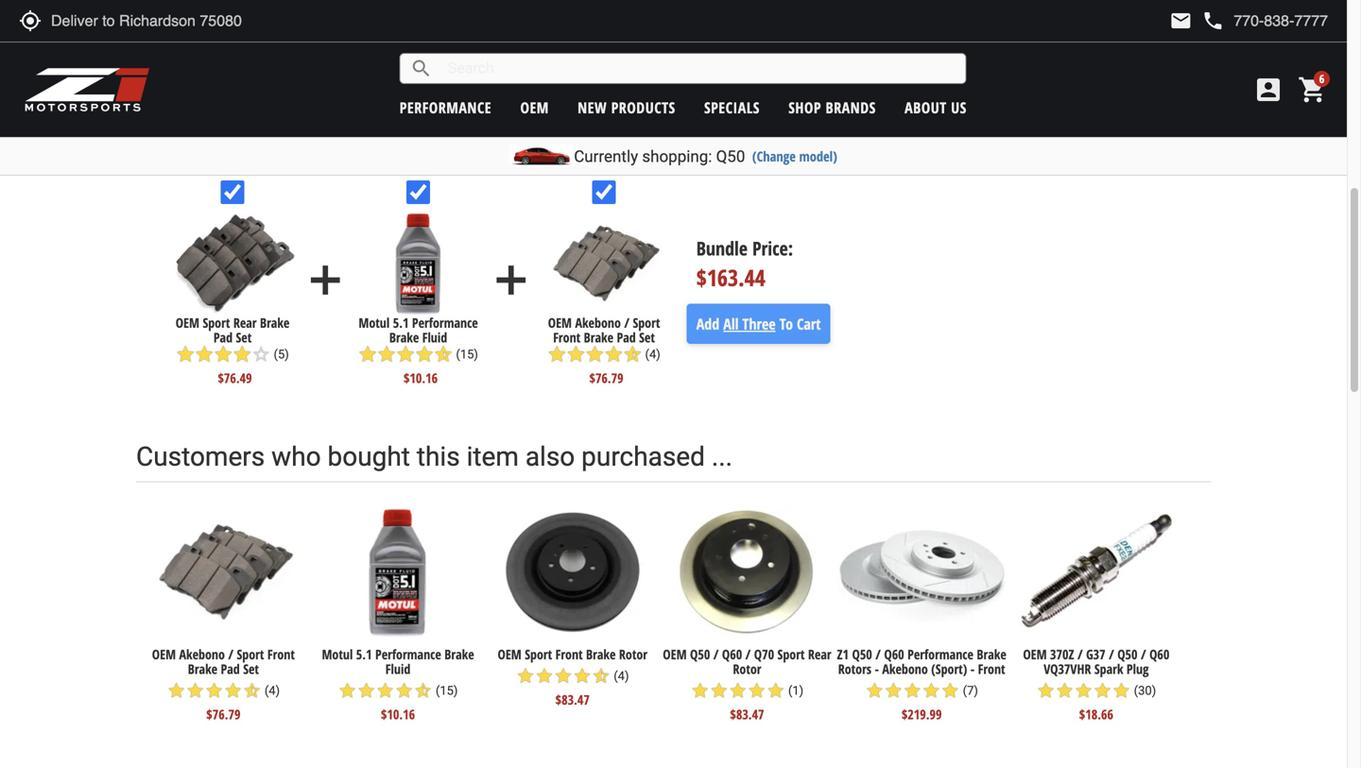 Task type: locate. For each thing, give the bounding box(es) containing it.
0 vertical spatial rear
[[233, 314, 257, 332]]

my_location
[[19, 9, 42, 32]]

1 horizontal spatial about
[[1191, 31, 1222, 49]]

0 horizontal spatial q60
[[722, 646, 742, 664]]

1 vertical spatial $76.79
[[206, 706, 241, 724]]

0 horizontal spatial -
[[875, 660, 879, 678]]

None checkbox
[[221, 181, 244, 204], [592, 181, 616, 204], [221, 181, 244, 204], [592, 181, 616, 204]]

pad inside oem sport rear brake pad set star star star star star_border (5) $76.49
[[213, 328, 233, 346]]

1 horizontal spatial -
[[971, 660, 975, 678]]

0 vertical spatial motul
[[359, 314, 390, 332]]

akebono
[[575, 314, 621, 332], [179, 646, 225, 664], [882, 660, 928, 678]]

0 vertical spatial oem akebono / sport front brake pad set star star star star star_half (4) $76.79
[[548, 314, 661, 387]]

rear up "star_border" on the left top
[[233, 314, 257, 332]]

star_half
[[434, 345, 453, 364], [623, 345, 642, 364], [592, 667, 611, 686], [243, 682, 261, 700], [414, 682, 433, 700]]

1 horizontal spatial $83.47
[[730, 706, 764, 724]]

1 vertical spatial motul
[[322, 646, 353, 664]]

1 horizontal spatial 5.1
[[393, 314, 409, 332]]

(change
[[752, 147, 796, 165]]

oem inside oem q50 / q60  / q70 sport rear rotor star star star star star (1) $83.47
[[663, 646, 687, 664]]

mail
[[1170, 9, 1192, 32]]

oem akebono / sport front brake pad set star star star star star_half (4) $76.79
[[548, 314, 661, 387], [152, 646, 295, 724]]

about
[[1191, 31, 1222, 49], [905, 97, 947, 118]]

2 horizontal spatial akebono
[[882, 660, 928, 678]]

currently shopping: q50 (change model)
[[574, 147, 837, 166]]

q60 right plug
[[1150, 646, 1170, 664]]

shopping_cart link
[[1293, 75, 1328, 105]]

0 horizontal spatial 5.1
[[356, 646, 372, 664]]

1 q60 from the left
[[722, 646, 742, 664]]

$83.47
[[556, 691, 590, 709], [730, 706, 764, 724]]

q70
[[754, 646, 774, 664]]

$76.79
[[589, 369, 624, 387], [206, 706, 241, 724]]

z1 q50 / q60 performance brake rotors - akebono (sport) - front star star star star star (7) $219.99
[[837, 646, 1007, 724]]

bought
[[328, 442, 410, 473]]

q50 right "z1"
[[852, 646, 872, 664]]

q60 inside oem 370z / g37 / q50 / q60 vq37vhr spark plug star star star star star (30) $18.66
[[1150, 646, 1170, 664]]

(30)
[[1134, 684, 1156, 698]]

1 horizontal spatial rear
[[808, 646, 831, 664]]

sport
[[203, 314, 230, 332], [633, 314, 660, 332], [237, 646, 264, 664], [525, 646, 552, 664], [778, 646, 805, 664]]

vq37vhr
[[1044, 660, 1091, 678]]

3 q60 from the left
[[1150, 646, 1170, 664]]

rear left "z1"
[[808, 646, 831, 664]]

oem sport front brake rotor star star star star star_half (4) $83.47
[[498, 646, 648, 709]]

1 horizontal spatial (4)
[[614, 669, 629, 683]]

about us
[[905, 97, 967, 118]]

0 horizontal spatial $83.47
[[556, 691, 590, 709]]

0 vertical spatial about
[[1191, 31, 1222, 49]]

1 vertical spatial fluid
[[385, 660, 411, 678]]

0 horizontal spatial rotor
[[619, 646, 648, 664]]

q50 left q70
[[690, 646, 710, 664]]

motul
[[359, 314, 390, 332], [322, 646, 353, 664]]

(5)
[[274, 347, 289, 361]]

model)
[[799, 147, 837, 165]]

$83.47 inside oem q50 / q60  / q70 sport rear rotor star star star star star (1) $83.47
[[730, 706, 764, 724]]

(4) inside "oem sport front brake rotor star star star star star_half (4) $83.47"
[[614, 669, 629, 683]]

1 horizontal spatial q60
[[884, 646, 904, 664]]

new products link
[[578, 97, 676, 118]]

2 q60 from the left
[[884, 646, 904, 664]]

$219.99
[[902, 706, 942, 724]]

q50 left (change
[[716, 147, 745, 166]]

1 horizontal spatial fluid
[[422, 328, 447, 346]]

bundle
[[696, 235, 748, 261]]

currently
[[574, 147, 638, 166]]

...
[[712, 442, 733, 473]]

/
[[624, 314, 630, 332], [228, 646, 234, 664], [714, 646, 719, 664], [746, 646, 751, 664], [876, 646, 881, 664], [1078, 646, 1083, 664], [1109, 646, 1114, 664], [1141, 646, 1146, 664]]

performance inside z1 q50 / q60 performance brake rotors - akebono (sport) - front star star star star star (7) $219.99
[[908, 646, 974, 664]]

1 horizontal spatial add
[[488, 256, 535, 304]]

1 horizontal spatial oem akebono / sport front brake pad set star star star star star_half (4) $76.79
[[548, 314, 661, 387]]

z1
[[837, 646, 849, 664]]

rear inside oem sport rear brake pad set star star star star star_border (5) $76.49
[[233, 314, 257, 332]]

1 vertical spatial rear
[[808, 646, 831, 664]]

q60 right rotors
[[884, 646, 904, 664]]

Search search field
[[433, 54, 966, 83]]

performance
[[400, 97, 492, 118]]

None checkbox
[[407, 181, 430, 204]]

q60 inside z1 q50 / q60 performance brake rotors - akebono (sport) - front star star star star star (7) $219.99
[[884, 646, 904, 664]]

front
[[553, 328, 581, 346], [267, 646, 295, 664], [555, 646, 583, 664], [978, 660, 1005, 678]]

q60 left q70
[[722, 646, 742, 664]]

2 horizontal spatial q60
[[1150, 646, 1170, 664]]

2 add from the left
[[488, 256, 535, 304]]

add
[[302, 256, 349, 304], [488, 256, 535, 304]]

search
[[410, 57, 433, 80]]

q60 inside oem q50 / q60  / q70 sport rear rotor star star star star star (1) $83.47
[[722, 646, 742, 664]]

brake inside "oem sport front brake rotor star star star star star_half (4) $83.47"
[[586, 646, 616, 664]]

star
[[176, 345, 195, 364], [195, 345, 214, 364], [214, 345, 233, 364], [233, 345, 252, 364], [358, 345, 377, 364], [377, 345, 396, 364], [396, 345, 415, 364], [415, 345, 434, 364], [548, 345, 567, 364], [567, 345, 585, 364], [585, 345, 604, 364], [604, 345, 623, 364], [516, 667, 535, 686], [535, 667, 554, 686], [554, 667, 573, 686], [573, 667, 592, 686], [167, 682, 186, 700], [186, 682, 205, 700], [205, 682, 224, 700], [224, 682, 243, 700], [338, 682, 357, 700], [357, 682, 376, 700], [376, 682, 395, 700], [395, 682, 414, 700], [691, 682, 710, 700], [710, 682, 729, 700], [729, 682, 747, 700], [747, 682, 766, 700], [766, 682, 785, 700], [865, 682, 884, 700], [884, 682, 903, 700], [903, 682, 922, 700], [922, 682, 941, 700], [941, 682, 960, 700], [1036, 682, 1055, 700], [1055, 682, 1074, 700], [1074, 682, 1093, 700], [1093, 682, 1112, 700], [1112, 682, 1131, 700]]

products
[[611, 97, 676, 118]]

(1)
[[788, 684, 804, 698]]

z1 motorsports logo image
[[24, 66, 151, 113]]

0 horizontal spatial fluid
[[385, 660, 411, 678]]

rotor
[[619, 646, 648, 664], [733, 660, 761, 678]]

add all three to cart
[[696, 314, 821, 334]]

oem inside "oem sport front brake rotor star star star star star_half (4) $83.47"
[[498, 646, 522, 664]]

purchased
[[582, 442, 705, 473]]

rotors
[[838, 660, 872, 678]]

2 horizontal spatial (4)
[[645, 347, 661, 361]]

q50
[[716, 147, 745, 166], [690, 646, 710, 664], [852, 646, 872, 664], [1118, 646, 1138, 664]]

add
[[696, 314, 719, 334]]

0 vertical spatial 5.1
[[393, 314, 409, 332]]

oem
[[520, 97, 549, 118], [176, 314, 199, 332], [548, 314, 572, 332], [152, 646, 176, 664], [498, 646, 522, 664], [663, 646, 687, 664], [1023, 646, 1047, 664]]

(4)
[[645, 347, 661, 361], [614, 669, 629, 683], [265, 684, 280, 698]]

- up the (7)
[[971, 660, 975, 678]]

who
[[271, 442, 321, 473]]

0 horizontal spatial about
[[905, 97, 947, 118]]

together
[[356, 109, 461, 140]]

new
[[578, 97, 607, 118]]

0 horizontal spatial (4)
[[265, 684, 280, 698]]

new products
[[578, 97, 676, 118]]

frequently bought together
[[136, 109, 461, 140]]

about left this
[[1191, 31, 1222, 49]]

three
[[742, 314, 776, 334]]

5.1
[[393, 314, 409, 332], [356, 646, 372, 664]]

performance
[[412, 314, 478, 332], [375, 646, 441, 664], [908, 646, 974, 664]]

pad
[[213, 328, 233, 346], [617, 328, 636, 346], [221, 660, 240, 678]]

also
[[525, 442, 575, 473]]

0 vertical spatial fluid
[[422, 328, 447, 346]]

-
[[875, 660, 879, 678], [971, 660, 975, 678]]

sport inside oem q50 / q60  / q70 sport rear rotor star star star star star (1) $83.47
[[778, 646, 805, 664]]

0 horizontal spatial akebono
[[179, 646, 225, 664]]

set inside oem sport rear brake pad set star star star star star_border (5) $76.49
[[236, 328, 252, 346]]

rear inside oem q50 / q60  / q70 sport rear rotor star star star star star (1) $83.47
[[808, 646, 831, 664]]

brake
[[260, 314, 290, 332], [389, 328, 419, 346], [584, 328, 614, 346], [445, 646, 474, 664], [586, 646, 616, 664], [977, 646, 1007, 664], [188, 660, 218, 678]]

0 horizontal spatial rear
[[233, 314, 257, 332]]

set
[[236, 328, 252, 346], [639, 328, 655, 346], [243, 660, 259, 678]]

1 horizontal spatial akebono
[[575, 314, 621, 332]]

phone link
[[1202, 9, 1328, 32]]

2 - from the left
[[971, 660, 975, 678]]

about left us
[[905, 97, 947, 118]]

fluid
[[422, 328, 447, 346], [385, 660, 411, 678]]

1 horizontal spatial rotor
[[733, 660, 761, 678]]

0 horizontal spatial $76.79
[[206, 706, 241, 724]]

1 horizontal spatial $76.79
[[589, 369, 624, 387]]

oem link
[[520, 97, 549, 118]]

0 horizontal spatial add
[[302, 256, 349, 304]]

rear
[[233, 314, 257, 332], [808, 646, 831, 664]]

1 vertical spatial 5.1
[[356, 646, 372, 664]]

q50 inside z1 q50 / q60 performance brake rotors - akebono (sport) - front star star star star star (7) $219.99
[[852, 646, 872, 664]]

1 vertical spatial oem akebono / sport front brake pad set star star star star star_half (4) $76.79
[[152, 646, 295, 724]]

1 horizontal spatial motul
[[359, 314, 390, 332]]

(7)
[[963, 684, 978, 698]]

q50 inside oem q50 / q60  / q70 sport rear rotor star star star star star (1) $83.47
[[690, 646, 710, 664]]

motul 5.1 performance brake fluid star star star star star_half (15) $10.16
[[358, 314, 478, 387], [322, 646, 474, 724]]

- right rotors
[[875, 660, 879, 678]]

about us link
[[905, 97, 967, 118]]

q50 right the g37
[[1118, 646, 1138, 664]]

product
[[1249, 31, 1289, 49]]

0 vertical spatial $76.79
[[589, 369, 624, 387]]

sport inside oem sport rear brake pad set star star star star star_border (5) $76.49
[[203, 314, 230, 332]]



Task type: vqa. For each thing, say whether or not it's contained in the screenshot.


Task type: describe. For each thing, give the bounding box(es) containing it.
ask
[[1109, 31, 1127, 49]]

customers who bought this item also purchased ...
[[136, 442, 733, 473]]

item
[[467, 442, 519, 473]]

oem sport rear brake pad set star star star star star_border (5) $76.49
[[176, 314, 290, 387]]

oem inside oem sport rear brake pad set star star star star star_border (5) $76.49
[[176, 314, 199, 332]]

this
[[1225, 31, 1246, 49]]

bundle price: $163.44
[[696, 235, 793, 293]]

1 vertical spatial about
[[905, 97, 947, 118]]

$83.47 inside "oem sport front brake rotor star star star star star_half (4) $83.47"
[[556, 691, 590, 709]]

0 vertical spatial $10.16
[[404, 369, 438, 387]]

1 vertical spatial (15)
[[436, 684, 458, 698]]

shop brands link
[[789, 97, 876, 118]]

shop brands
[[789, 97, 876, 118]]

(sport)
[[931, 660, 967, 678]]

star_border
[[252, 345, 271, 364]]

brake inside z1 q50 / q60 performance brake rotors - akebono (sport) - front star star star star star (7) $219.99
[[977, 646, 1007, 664]]

spark
[[1095, 660, 1123, 678]]

bought
[[266, 109, 350, 140]]

mail phone
[[1170, 9, 1225, 32]]

oem q50 / q60  / q70 sport rear rotor star star star star star (1) $83.47
[[663, 646, 831, 724]]

1 vertical spatial $10.16
[[381, 706, 415, 724]]

370z
[[1050, 646, 1074, 664]]

akebono inside z1 q50 / q60 performance brake rotors - akebono (sport) - front star star star star star (7) $219.99
[[882, 660, 928, 678]]

plug
[[1127, 660, 1149, 678]]

g37
[[1086, 646, 1106, 664]]

shop
[[789, 97, 822, 118]]

customers
[[136, 442, 265, 473]]

0 horizontal spatial oem akebono / sport front brake pad set star star star star star_half (4) $76.79
[[152, 646, 295, 724]]

oem inside oem 370z / g37 / q50 / q60 vq37vhr spark plug star star star star star (30) $18.66
[[1023, 646, 1047, 664]]

$163.44
[[696, 262, 766, 293]]

this
[[417, 442, 460, 473]]

star_half inside "oem sport front brake rotor star star star star star_half (4) $83.47"
[[592, 667, 611, 686]]

front inside "oem sport front brake rotor star star star star star_half (4) $83.47"
[[555, 646, 583, 664]]

to
[[780, 314, 793, 334]]

rotor inside oem q50 / q60  / q70 sport rear rotor star star star star star (1) $83.47
[[733, 660, 761, 678]]

a
[[1131, 31, 1138, 49]]

rotor inside "oem sport front brake rotor star star star star star_half (4) $83.47"
[[619, 646, 648, 664]]

specials
[[704, 97, 760, 118]]

shopping:
[[642, 147, 712, 166]]

specials link
[[704, 97, 760, 118]]

q60 for (sport)
[[884, 646, 904, 664]]

brake inside oem sport rear brake pad set star star star star star_border (5) $76.49
[[260, 314, 290, 332]]

q50 inside oem 370z / g37 / q50 / q60 vq37vhr spark plug star star star star star (30) $18.66
[[1118, 646, 1138, 664]]

0 vertical spatial motul 5.1 performance brake fluid star star star star star_half (15) $10.16
[[358, 314, 478, 387]]

phone
[[1202, 9, 1225, 32]]

us
[[951, 97, 967, 118]]

price:
[[752, 235, 793, 261]]

about inside question_answer ask a question about this product
[[1191, 31, 1222, 49]]

mail link
[[1170, 9, 1192, 32]]

question
[[1141, 31, 1187, 49]]

$18.66
[[1079, 706, 1114, 724]]

front inside z1 q50 / q60 performance brake rotors - akebono (sport) - front star star star star star (7) $219.99
[[978, 660, 1005, 678]]

account_box
[[1253, 75, 1284, 105]]

brands
[[826, 97, 876, 118]]

0 vertical spatial (15)
[[456, 347, 478, 361]]

$76.49
[[218, 369, 252, 387]]

cart
[[797, 314, 821, 334]]

1 vertical spatial motul 5.1 performance brake fluid star star star star star_half (15) $10.16
[[322, 646, 474, 724]]

q60 for star
[[722, 646, 742, 664]]

1 - from the left
[[875, 660, 879, 678]]

(change model) link
[[752, 147, 837, 165]]

performance link
[[400, 97, 492, 118]]

account_box link
[[1249, 75, 1288, 105]]

question_answer
[[1082, 28, 1104, 51]]

all
[[723, 314, 739, 334]]

question_answer ask a question about this product
[[1082, 28, 1289, 51]]

shopping_cart
[[1298, 75, 1328, 105]]

frequently
[[136, 109, 259, 140]]

oem 370z / g37 / q50 / q60 vq37vhr spark plug star star star star star (30) $18.66
[[1023, 646, 1170, 724]]

0 horizontal spatial motul
[[322, 646, 353, 664]]

sport inside "oem sport front brake rotor star star star star star_half (4) $83.47"
[[525, 646, 552, 664]]

/ inside z1 q50 / q60 performance brake rotors - akebono (sport) - front star star star star star (7) $219.99
[[876, 646, 881, 664]]

1 add from the left
[[302, 256, 349, 304]]



